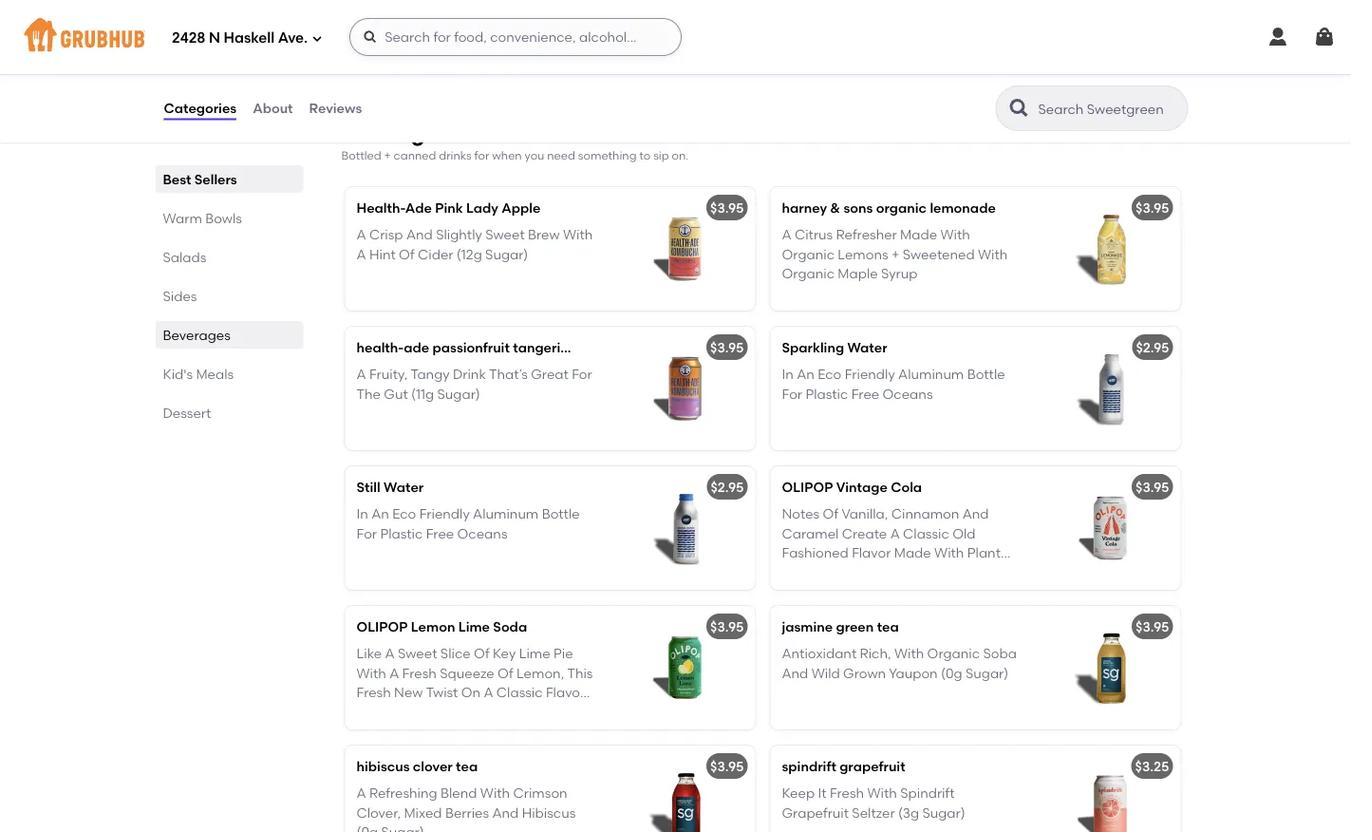 Task type: describe. For each thing, give the bounding box(es) containing it.
rich,
[[860, 646, 892, 662]]

and down plant
[[957, 564, 983, 580]]

syrup
[[882, 265, 918, 281]]

a left hint
[[357, 246, 366, 262]]

harney
[[782, 200, 827, 216]]

squeeze
[[440, 665, 495, 681]]

cider
[[418, 246, 454, 262]]

at inside locally sourced near you.    *contains common allergens, including gluten. more info at sweetgreen.com/menu
[[895, 37, 910, 53]]

potatoes,
[[482, 0, 544, 14]]

plant
[[968, 544, 1001, 561]]

sweet inside a crisp and slightly sweet brew with a hint of cider (12g sugar)
[[486, 227, 525, 243]]

$3.95 for like a sweet slice of key lime pie with a fresh squeeze of lemon, this fresh new twist on a classic flavor has only 4g of sugar.
[[711, 619, 744, 635]]

Search Sweetgreen  search field
[[1037, 100, 1182, 118]]

health-ade pink lady apple image
[[613, 187, 756, 310]]

kid's meals tab
[[163, 364, 296, 384]]

aluminum for sparkling water
[[899, 366, 965, 382]]

water for still water
[[384, 479, 424, 495]]

grown
[[844, 665, 886, 681]]

beverages for beverages bottled + canned drinks for when you need something to sip on.
[[342, 122, 447, 146]]

tea for hibiscus clover tea
[[456, 758, 478, 774]]

eco for sparkling
[[818, 366, 842, 382]]

antioxidant
[[782, 646, 857, 662]]

allergens,
[[846, 18, 910, 34]]

harney & sons organic lemonade image
[[1039, 187, 1181, 310]]

hot roasted sweet potatoes, hot honey sauce    *no modifications (yet!). contains common allergens. more info at sweetgreen.com/menu
[[357, 0, 592, 72]]

sugar) inside a fruity, tangy drink that's great for the gut (11g sugar)
[[437, 386, 480, 402]]

in for still
[[357, 506, 368, 522]]

jasmine green tea
[[782, 619, 899, 635]]

clover
[[413, 758, 453, 774]]

flavor inside like a sweet slice of key lime pie with a fresh squeeze of lemon, this fresh new twist on a classic flavor has only 4g of sugar.
[[546, 684, 585, 700]]

lemons
[[838, 246, 889, 262]]

sparkling water image
[[1039, 327, 1181, 450]]

hibiscus clover tea
[[357, 758, 478, 774]]

brew
[[528, 227, 560, 243]]

of right 4g
[[437, 703, 453, 720]]

a fruity, tangy drink that's great for the gut (11g sugar)
[[357, 366, 593, 402]]

sauce
[[401, 18, 442, 34]]

plastic for sparkling
[[806, 386, 849, 402]]

ade
[[406, 200, 432, 216]]

passionfruit
[[433, 339, 510, 356]]

common inside locally sourced near you.    *contains common allergens, including gluten. more info at sweetgreen.com/menu
[[782, 18, 843, 34]]

notes
[[782, 506, 820, 522]]

just
[[987, 564, 1014, 580]]

bottle for sparkling water
[[968, 366, 1006, 382]]

0 horizontal spatial svg image
[[312, 33, 323, 44]]

twist
[[426, 684, 458, 700]]

drink
[[453, 366, 486, 382]]

hint
[[369, 246, 396, 262]]

of up caramel at right
[[823, 506, 839, 522]]

vintage
[[837, 479, 888, 495]]

and inside a refreshing blend with crimson clover, mixed berries and hibiscus (0g sugar)
[[493, 805, 519, 821]]

locally sourced near you.    *contains common allergens, including gluten. more info at sweetgreen.com/menu
[[782, 0, 1017, 72]]

with right sweetened
[[979, 246, 1008, 262]]

hibiscus
[[522, 805, 576, 821]]

fresh inside keep it fresh with spindrift grapefruit seltzer (3g sugar)
[[830, 785, 865, 801]]

with inside antioxidant rich, with organic soba and wild grown yaupon (0g sugar)
[[895, 646, 925, 662]]

olipop lemon lime soda
[[357, 619, 527, 635]]

ave.
[[278, 30, 308, 47]]

fruity,
[[369, 366, 408, 382]]

beverages tab
[[163, 325, 296, 345]]

ade
[[404, 339, 430, 356]]

$3.25
[[1136, 758, 1170, 774]]

sparkling
[[782, 339, 845, 356]]

modifications
[[473, 18, 560, 34]]

key
[[493, 646, 516, 662]]

create
[[842, 525, 888, 541]]

for for health-ade passionfruit tangerine
[[572, 366, 593, 382]]

sugar. inside like a sweet slice of key lime pie with a fresh squeeze of lemon, this fresh new twist on a classic flavor has only 4g of sugar.
[[456, 703, 497, 720]]

the
[[357, 386, 381, 402]]

it
[[818, 785, 827, 801]]

0 vertical spatial fresh
[[402, 665, 437, 681]]

a left crisp
[[357, 227, 366, 243]]

hibiscus clover tea image
[[613, 746, 756, 832]]

kid's meals
[[163, 366, 234, 382]]

a inside a citrus refresher made with organic lemons + sweetened with organic maple syrup
[[782, 227, 792, 243]]

oceans for sparkling water
[[883, 386, 933, 402]]

1 vertical spatial organic
[[782, 265, 835, 281]]

when
[[492, 149, 522, 162]]

sugar) inside a crisp and slightly sweet brew with a hint of cider (12g sugar)
[[486, 246, 528, 262]]

to
[[640, 149, 651, 162]]

sweet for sauce
[[440, 0, 479, 14]]

still water image
[[613, 466, 756, 590]]

n
[[209, 30, 220, 47]]

spindrift
[[901, 785, 955, 801]]

grapefruit
[[840, 758, 906, 774]]

refreshing
[[369, 785, 438, 801]]

2g
[[782, 583, 798, 599]]

1 hot from the left
[[357, 0, 380, 14]]

0 vertical spatial organic
[[782, 246, 835, 262]]

based,
[[782, 564, 826, 580]]

sparkling water
[[782, 339, 888, 356]]

clover,
[[357, 805, 401, 821]]

main navigation navigation
[[0, 0, 1352, 74]]

made inside a citrus refresher made with organic lemons + sweetened with organic maple syrup
[[901, 227, 938, 243]]

fashioned
[[782, 544, 849, 561]]

warm bowls
[[163, 210, 242, 226]]

sugar) inside antioxidant rich, with organic soba and wild grown yaupon (0g sugar)
[[966, 665, 1009, 681]]

sugar) inside a refreshing blend with crimson clover, mixed berries and hibiscus (0g sugar)
[[381, 824, 424, 832]]

tangy
[[411, 366, 450, 382]]

for for still water
[[357, 525, 377, 541]]

with inside a crisp and slightly sweet brew with a hint of cider (12g sugar)
[[563, 227, 593, 243]]

Search for food, convenience, alcohol... search field
[[350, 18, 682, 56]]

free for sparkling water
[[852, 386, 880, 402]]

classic inside notes of vanilla, cinnamon and caramel create a classic old fashioned flavor made with plant based, natural ingredients and just 2g of sugar.
[[904, 525, 950, 541]]

hot roasted sweet potatoes, hot honey sauce    *no modifications (yet!). contains common allergens. more info at sweetgreen.com/menu button
[[345, 0, 756, 82]]

info inside hot roasted sweet potatoes, hot honey sauce    *no modifications (yet!). contains common allergens. more info at sweetgreen.com/menu
[[393, 56, 417, 72]]

health-
[[357, 339, 404, 356]]

sourced
[[831, 0, 885, 14]]

+ inside a citrus refresher made with organic lemons + sweetened with organic maple syrup
[[892, 246, 900, 262]]

$3.95 for a citrus refresher made with organic lemons + sweetened with organic maple syrup
[[1136, 200, 1170, 216]]

reviews
[[309, 100, 362, 116]]

beverages bottled + canned drinks for when you need something to sip on.
[[342, 122, 689, 162]]

best sellers
[[163, 171, 237, 187]]

(11g
[[411, 386, 434, 402]]

health-ade pink lady apple
[[357, 200, 541, 216]]

spindrift grapefruit
[[782, 758, 906, 774]]

0 horizontal spatial svg image
[[363, 29, 378, 45]]

health-ade passionfruit tangerine
[[357, 339, 577, 356]]

*contains
[[952, 0, 1017, 14]]

you.
[[923, 0, 949, 14]]

$3.95 for a crisp and slightly sweet brew with a hint of cider (12g sugar)
[[711, 200, 744, 216]]

more inside locally sourced near you.    *contains common allergens, including gluten. more info at sweetgreen.com/menu
[[832, 37, 865, 53]]

sweetgreen.com/menu inside locally sourced near you.    *contains common allergens, including gluten. more info at sweetgreen.com/menu
[[782, 56, 937, 72]]

1 horizontal spatial svg image
[[1314, 26, 1337, 48]]

cola
[[891, 479, 923, 495]]

like
[[357, 646, 382, 662]]

sides tab
[[163, 286, 296, 306]]

including
[[913, 18, 972, 34]]

olipop for notes
[[782, 479, 834, 495]]

warm bowls tab
[[163, 208, 296, 228]]

categories button
[[163, 74, 238, 143]]

spindrift grapefruit image
[[1039, 746, 1181, 832]]

eco for still
[[392, 506, 416, 522]]

a right like
[[385, 646, 395, 662]]

$3.95 for notes of vanilla, cinnamon and caramel create a classic old fashioned flavor made with plant based, natural ingredients and just 2g of sugar.
[[1136, 479, 1170, 495]]

bottle for still water
[[542, 506, 580, 522]]

2428
[[172, 30, 206, 47]]

organic
[[877, 200, 927, 216]]

need
[[547, 149, 576, 162]]

a right on at bottom
[[484, 684, 494, 700]]

tangerine
[[513, 339, 577, 356]]

1 vertical spatial fresh
[[357, 684, 391, 700]]

dessert
[[163, 405, 211, 421]]

in an eco friendly aluminum bottle for plastic free oceans for still water
[[357, 506, 580, 541]]

for for sparkling water
[[782, 386, 803, 402]]

(0g inside antioxidant rich, with organic soba and wild grown yaupon (0g sugar)
[[941, 665, 963, 681]]

locally
[[782, 0, 828, 14]]

and inside antioxidant rich, with organic soba and wild grown yaupon (0g sugar)
[[782, 665, 809, 681]]

locally sourced near you.    *contains common allergens, including gluten. more info at sweetgreen.com/menu button
[[771, 0, 1181, 82]]

antioxidant rich, with organic soba and wild grown yaupon (0g sugar)
[[782, 646, 1017, 681]]

water for sparkling water
[[848, 339, 888, 356]]

an for sparkling
[[797, 366, 815, 382]]

with inside a refreshing blend with crimson clover, mixed berries and hibiscus (0g sugar)
[[481, 785, 510, 801]]



Task type: locate. For each thing, give the bounding box(es) containing it.
olipop vintage cola image
[[1039, 466, 1181, 590]]

cinnamon
[[892, 506, 960, 522]]

grapefruit
[[782, 805, 849, 821]]

blend
[[441, 785, 477, 801]]

0 vertical spatial friendly
[[845, 366, 896, 382]]

(yet!).
[[357, 37, 393, 53]]

(0g inside a refreshing blend with crimson clover, mixed berries and hibiscus (0g sugar)
[[357, 824, 378, 832]]

more down allergens,
[[832, 37, 865, 53]]

1 horizontal spatial free
[[852, 386, 880, 402]]

1 horizontal spatial for
[[572, 366, 593, 382]]

like a sweet slice of key lime pie with a fresh squeeze of lemon, this fresh new twist on a classic flavor has only 4g of sugar.
[[357, 646, 593, 720]]

1 vertical spatial (0g
[[357, 824, 378, 832]]

1 vertical spatial $2.95
[[711, 479, 744, 495]]

1 sweetgreen.com/menu from the left
[[437, 56, 592, 72]]

1 horizontal spatial lime
[[519, 646, 551, 662]]

0 vertical spatial for
[[572, 366, 593, 382]]

0 vertical spatial info
[[868, 37, 892, 53]]

1 horizontal spatial plastic
[[806, 386, 849, 402]]

free
[[852, 386, 880, 402], [426, 525, 454, 541]]

a inside notes of vanilla, cinnamon and caramel create a classic old fashioned flavor made with plant based, natural ingredients and just 2g of sugar.
[[891, 525, 900, 541]]

classic down cinnamon
[[904, 525, 950, 541]]

1 horizontal spatial hot
[[547, 0, 570, 14]]

0 vertical spatial at
[[895, 37, 910, 53]]

with inside notes of vanilla, cinnamon and caramel create a classic old fashioned flavor made with plant based, natural ingredients and just 2g of sugar.
[[935, 544, 965, 561]]

0 horizontal spatial sweetgreen.com/menu
[[437, 56, 592, 72]]

common inside hot roasted sweet potatoes, hot honey sauce    *no modifications (yet!). contains common allergens. more info at sweetgreen.com/menu
[[458, 37, 518, 53]]

for down sparkling
[[782, 386, 803, 402]]

1 horizontal spatial bottle
[[968, 366, 1006, 382]]

$3.95 for a refreshing blend with crimson clover, mixed berries and hibiscus (0g sugar)
[[711, 758, 744, 774]]

0 horizontal spatial beverages
[[163, 327, 231, 343]]

0 horizontal spatial an
[[372, 506, 389, 522]]

$2.95 for still water
[[711, 479, 744, 495]]

classic down lemon,
[[497, 684, 543, 700]]

yaupon
[[889, 665, 938, 681]]

1 horizontal spatial svg image
[[1267, 26, 1290, 48]]

olipop
[[782, 479, 834, 495], [357, 619, 408, 635]]

still water
[[357, 479, 424, 495]]

jasmine green tea image
[[1039, 606, 1181, 729]]

with down old
[[935, 544, 965, 561]]

0 vertical spatial $2.95
[[1137, 339, 1170, 356]]

olipop for like
[[357, 619, 408, 635]]

1 vertical spatial lime
[[519, 646, 551, 662]]

1 vertical spatial classic
[[497, 684, 543, 700]]

reviews button
[[308, 74, 363, 143]]

with inside like a sweet slice of key lime pie with a fresh squeeze of lemon, this fresh new twist on a classic flavor has only 4g of sugar.
[[357, 665, 386, 681]]

lime up lemon,
[[519, 646, 551, 662]]

olipop up the notes
[[782, 479, 834, 495]]

and up cider
[[407, 227, 433, 243]]

hot up allergens.
[[547, 0, 570, 14]]

1 vertical spatial +
[[892, 246, 900, 262]]

of left key at the bottom
[[474, 646, 490, 662]]

in an eco friendly aluminum bottle for plastic free oceans down sparkling water
[[782, 366, 1006, 402]]

tea up blend
[[456, 758, 478, 774]]

$3.95 for antioxidant rich, with organic soba and wild grown yaupon (0g sugar)
[[1136, 619, 1170, 635]]

lady
[[466, 200, 499, 216]]

1 vertical spatial beverages
[[163, 327, 231, 343]]

0 vertical spatial (0g
[[941, 665, 963, 681]]

an down still water
[[372, 506, 389, 522]]

0 vertical spatial free
[[852, 386, 880, 402]]

1 horizontal spatial in an eco friendly aluminum bottle for plastic free oceans
[[782, 366, 1006, 402]]

bottle
[[968, 366, 1006, 382], [542, 506, 580, 522]]

for down "still"
[[357, 525, 377, 541]]

best
[[163, 171, 191, 187]]

2 vertical spatial organic
[[928, 646, 981, 662]]

friendly down sparkling water
[[845, 366, 896, 382]]

with down like
[[357, 665, 386, 681]]

free down sparkling water
[[852, 386, 880, 402]]

0 horizontal spatial flavor
[[546, 684, 585, 700]]

info down contains
[[393, 56, 417, 72]]

free up olipop lemon lime soda
[[426, 525, 454, 541]]

0 vertical spatial classic
[[904, 525, 950, 541]]

+ right 'bottled'
[[384, 149, 391, 162]]

0 horizontal spatial info
[[393, 56, 417, 72]]

plastic down sparkling water
[[806, 386, 849, 402]]

friendly
[[845, 366, 896, 382], [420, 506, 470, 522]]

with up sweetened
[[941, 227, 971, 243]]

0 horizontal spatial water
[[384, 479, 424, 495]]

friendly down still water
[[420, 506, 470, 522]]

bottled
[[342, 149, 382, 162]]

1 vertical spatial aluminum
[[473, 506, 539, 522]]

1 horizontal spatial oceans
[[883, 386, 933, 402]]

1 vertical spatial eco
[[392, 506, 416, 522]]

classic inside like a sweet slice of key lime pie with a fresh squeeze of lemon, this fresh new twist on a classic flavor has only 4g of sugar.
[[497, 684, 543, 700]]

*no
[[445, 18, 470, 34]]

natural
[[829, 564, 878, 580]]

0 horizontal spatial sweet
[[398, 646, 437, 662]]

2 horizontal spatial sweet
[[486, 227, 525, 243]]

still
[[357, 479, 381, 495]]

oceans
[[883, 386, 933, 402], [457, 525, 508, 541]]

with inside keep it fresh with spindrift grapefruit seltzer (3g sugar)
[[868, 785, 898, 801]]

friendly for sparkling water
[[845, 366, 896, 382]]

0 vertical spatial plastic
[[806, 386, 849, 402]]

health-
[[357, 200, 406, 216]]

a inside a fruity, tangy drink that's great for the gut (11g sugar)
[[357, 366, 366, 382]]

1 vertical spatial olipop
[[357, 619, 408, 635]]

harney & sons organic lemonade
[[782, 200, 996, 216]]

sweetgreen.com/menu
[[437, 56, 592, 72], [782, 56, 937, 72]]

plastic down still water
[[380, 525, 423, 541]]

flavor
[[852, 544, 891, 561], [546, 684, 585, 700]]

more down (yet!).
[[357, 56, 389, 72]]

0 vertical spatial water
[[848, 339, 888, 356]]

green
[[837, 619, 874, 635]]

sugar) down the spindrift
[[923, 805, 966, 821]]

1 horizontal spatial eco
[[818, 366, 842, 382]]

about button
[[252, 74, 294, 143]]

1 horizontal spatial $2.95
[[1137, 339, 1170, 356]]

beverages inside beverages tab
[[163, 327, 231, 343]]

sugar) inside keep it fresh with spindrift grapefruit seltzer (3g sugar)
[[923, 805, 966, 821]]

of inside a crisp and slightly sweet brew with a hint of cider (12g sugar)
[[399, 246, 415, 262]]

made inside notes of vanilla, cinnamon and caramel create a classic old fashioned flavor made with plant based, natural ingredients and just 2g of sugar.
[[895, 544, 932, 561]]

a refreshing blend with crimson clover, mixed berries and hibiscus (0g sugar)
[[357, 785, 576, 832]]

organic inside antioxidant rich, with organic soba and wild grown yaupon (0g sugar)
[[928, 646, 981, 662]]

and
[[407, 227, 433, 243], [963, 506, 989, 522], [957, 564, 983, 580], [782, 665, 809, 681], [493, 805, 519, 821]]

refresher
[[836, 227, 898, 243]]

olipop up like
[[357, 619, 408, 635]]

0 horizontal spatial hot
[[357, 0, 380, 14]]

beverages for beverages
[[163, 327, 231, 343]]

1 vertical spatial free
[[426, 525, 454, 541]]

flavor down this
[[546, 684, 585, 700]]

with right brew
[[563, 227, 593, 243]]

1 horizontal spatial in
[[782, 366, 794, 382]]

more inside hot roasted sweet potatoes, hot honey sauce    *no modifications (yet!). contains common allergens. more info at sweetgreen.com/menu
[[357, 56, 389, 72]]

in down "still"
[[357, 506, 368, 522]]

0 horizontal spatial oceans
[[457, 525, 508, 541]]

(0g right yaupon at the bottom of page
[[941, 665, 963, 681]]

roasted sweet potatoes + hot honey mustard image
[[613, 0, 756, 82]]

2 vertical spatial fresh
[[830, 785, 865, 801]]

0 horizontal spatial $2.95
[[711, 479, 744, 495]]

0 horizontal spatial tea
[[456, 758, 478, 774]]

sugar. down natural
[[821, 583, 861, 599]]

1 vertical spatial for
[[782, 386, 803, 402]]

hot
[[357, 0, 380, 14], [547, 0, 570, 14]]

oceans for still water
[[457, 525, 508, 541]]

1 vertical spatial water
[[384, 479, 424, 495]]

info
[[868, 37, 892, 53], [393, 56, 417, 72]]

1 horizontal spatial water
[[848, 339, 888, 356]]

a up new
[[390, 665, 399, 681]]

1 horizontal spatial an
[[797, 366, 815, 382]]

search icon image
[[1008, 97, 1031, 120]]

water right "still"
[[384, 479, 424, 495]]

with up yaupon at the bottom of page
[[895, 646, 925, 662]]

1 vertical spatial oceans
[[457, 525, 508, 541]]

keep it fresh with spindrift grapefruit seltzer (3g sugar)
[[782, 785, 966, 821]]

dessert tab
[[163, 403, 296, 423]]

water right sparkling
[[848, 339, 888, 356]]

drinks
[[439, 149, 472, 162]]

1 horizontal spatial at
[[895, 37, 910, 53]]

best sellers tab
[[163, 169, 296, 189]]

that's
[[489, 366, 528, 382]]

sweet for lime
[[398, 646, 437, 662]]

a left citrus
[[782, 227, 792, 243]]

2 vertical spatial sweet
[[398, 646, 437, 662]]

for
[[475, 149, 490, 162]]

1 vertical spatial at
[[420, 56, 434, 72]]

1 horizontal spatial (0g
[[941, 665, 963, 681]]

0 vertical spatial lime
[[459, 619, 490, 635]]

vanilla,
[[842, 506, 889, 522]]

crimson
[[513, 785, 568, 801]]

and left wild
[[782, 665, 809, 681]]

plastic for still
[[380, 525, 423, 541]]

4g
[[418, 703, 434, 720]]

1 horizontal spatial tea
[[877, 619, 899, 635]]

svg image
[[1267, 26, 1290, 48], [312, 33, 323, 44]]

0 horizontal spatial lime
[[459, 619, 490, 635]]

flavor down create
[[852, 544, 891, 561]]

mixed
[[404, 805, 442, 821]]

0 vertical spatial eco
[[818, 366, 842, 382]]

sugar)
[[486, 246, 528, 262], [437, 386, 480, 402], [966, 665, 1009, 681], [923, 805, 966, 821], [381, 824, 424, 832]]

0 horizontal spatial for
[[357, 525, 377, 541]]

a up clover,
[[357, 785, 366, 801]]

and right berries
[[493, 805, 519, 821]]

an down sparkling
[[797, 366, 815, 382]]

of down key at the bottom
[[498, 665, 514, 681]]

sugar) down soba
[[966, 665, 1009, 681]]

water
[[848, 339, 888, 356], [384, 479, 424, 495]]

0 vertical spatial sugar.
[[821, 583, 861, 599]]

berries
[[445, 805, 489, 821]]

haskell
[[224, 30, 275, 47]]

rosemary focaccia image
[[1039, 0, 1181, 82]]

ingredients
[[881, 564, 954, 580]]

sugar. down on at bottom
[[456, 703, 497, 720]]

at down allergens,
[[895, 37, 910, 53]]

flavor inside notes of vanilla, cinnamon and caramel create a classic old fashioned flavor made with plant based, natural ingredients and just 2g of sugar.
[[852, 544, 891, 561]]

sweetgreen.com/menu inside hot roasted sweet potatoes, hot honey sauce    *no modifications (yet!). contains common allergens. more info at sweetgreen.com/menu
[[437, 56, 592, 72]]

info inside locally sourced near you.    *contains common allergens, including gluten. more info at sweetgreen.com/menu
[[868, 37, 892, 53]]

sugar) right (12g
[[486, 246, 528, 262]]

at down contains
[[420, 56, 434, 72]]

a up the
[[357, 366, 366, 382]]

beverages up kid's meals
[[163, 327, 231, 343]]

fresh up "has"
[[357, 684, 391, 700]]

0 horizontal spatial eco
[[392, 506, 416, 522]]

fresh up new
[[402, 665, 437, 681]]

1 vertical spatial info
[[393, 56, 417, 72]]

an for still
[[372, 506, 389, 522]]

1 horizontal spatial common
[[782, 18, 843, 34]]

0 vertical spatial more
[[832, 37, 865, 53]]

apple
[[502, 200, 541, 216]]

1 horizontal spatial more
[[832, 37, 865, 53]]

slightly
[[436, 227, 482, 243]]

lime up the slice
[[459, 619, 490, 635]]

citrus
[[795, 227, 833, 243]]

0 vertical spatial bottle
[[968, 366, 1006, 382]]

2 sweetgreen.com/menu from the left
[[782, 56, 937, 72]]

in for sparkling
[[782, 366, 794, 382]]

aluminum
[[899, 366, 965, 382], [473, 506, 539, 522]]

of right 2g
[[802, 583, 817, 599]]

0 vertical spatial an
[[797, 366, 815, 382]]

common down the locally
[[782, 18, 843, 34]]

in
[[782, 366, 794, 382], [357, 506, 368, 522]]

0 vertical spatial olipop
[[782, 479, 834, 495]]

sweet down lemon
[[398, 646, 437, 662]]

eco down still water
[[392, 506, 416, 522]]

salads tab
[[163, 247, 296, 267]]

beverages inside 'beverages bottled + canned drinks for when you need something to sip on.'
[[342, 122, 447, 146]]

kid's
[[163, 366, 193, 382]]

$3.95 for a fruity, tangy drink that's great for the gut (11g sugar)
[[711, 339, 744, 356]]

1 horizontal spatial classic
[[904, 525, 950, 541]]

sweet inside hot roasted sweet potatoes, hot honey sauce    *no modifications (yet!). contains common allergens. more info at sweetgreen.com/menu
[[440, 0, 479, 14]]

0 horizontal spatial more
[[357, 56, 389, 72]]

plastic
[[806, 386, 849, 402], [380, 525, 423, 541]]

1 vertical spatial an
[[372, 506, 389, 522]]

slice
[[441, 646, 471, 662]]

0 vertical spatial sweet
[[440, 0, 479, 14]]

with up seltzer
[[868, 785, 898, 801]]

jasmine
[[782, 619, 833, 635]]

and up old
[[963, 506, 989, 522]]

sweetgreen.com/menu down search for food, convenience, alcohol... 'search field'
[[437, 56, 592, 72]]

salads
[[163, 249, 207, 265]]

+ up syrup
[[892, 246, 900, 262]]

svg image
[[1314, 26, 1337, 48], [363, 29, 378, 45]]

0 vertical spatial in an eco friendly aluminum bottle for plastic free oceans
[[782, 366, 1006, 402]]

categories
[[164, 100, 237, 116]]

1 horizontal spatial friendly
[[845, 366, 896, 382]]

lemon
[[411, 619, 455, 635]]

1 vertical spatial bottle
[[542, 506, 580, 522]]

tea for jasmine green tea
[[877, 619, 899, 635]]

1 horizontal spatial fresh
[[402, 665, 437, 681]]

a right create
[[891, 525, 900, 541]]

0 vertical spatial beverages
[[342, 122, 447, 146]]

0 vertical spatial +
[[384, 149, 391, 162]]

2428 n haskell ave.
[[172, 30, 308, 47]]

seltzer
[[853, 805, 895, 821]]

olipop vintage cola
[[782, 479, 923, 495]]

roasted
[[383, 0, 437, 14]]

spindrift
[[782, 758, 837, 774]]

sides
[[163, 288, 197, 304]]

0 horizontal spatial plastic
[[380, 525, 423, 541]]

in an eco friendly aluminum bottle for plastic free oceans for sparkling water
[[782, 366, 1006, 402]]

0 vertical spatial in
[[782, 366, 794, 382]]

1 vertical spatial tea
[[456, 758, 478, 774]]

0 horizontal spatial at
[[420, 56, 434, 72]]

2 horizontal spatial for
[[782, 386, 803, 402]]

0 horizontal spatial sugar.
[[456, 703, 497, 720]]

$2.95
[[1137, 339, 1170, 356], [711, 479, 744, 495]]

sweetened
[[903, 246, 975, 262]]

sugar) down drink at the left of page
[[437, 386, 480, 402]]

fresh right it
[[830, 785, 865, 801]]

(0g down clover,
[[357, 824, 378, 832]]

0 horizontal spatial olipop
[[357, 619, 408, 635]]

1 vertical spatial sugar.
[[456, 703, 497, 720]]

(12g
[[457, 246, 482, 262]]

a
[[357, 227, 366, 243], [782, 227, 792, 243], [357, 246, 366, 262], [357, 366, 366, 382], [891, 525, 900, 541], [385, 646, 395, 662], [390, 665, 399, 681], [484, 684, 494, 700], [357, 785, 366, 801]]

info down allergens,
[[868, 37, 892, 53]]

beverages up canned
[[342, 122, 447, 146]]

olipop lemon lime soda image
[[613, 606, 756, 729]]

sugar. inside notes of vanilla, cinnamon and caramel create a classic old fashioned flavor made with plant based, natural ingredients and just 2g of sugar.
[[821, 583, 861, 599]]

lime inside like a sweet slice of key lime pie with a fresh squeeze of lemon, this fresh new twist on a classic flavor has only 4g of sugar.
[[519, 646, 551, 662]]

warm
[[163, 210, 202, 226]]

hot up honey
[[357, 0, 380, 14]]

sugar) down mixed
[[381, 824, 424, 832]]

only
[[385, 703, 414, 720]]

2 hot from the left
[[547, 0, 570, 14]]

aluminum for still water
[[473, 506, 539, 522]]

contains
[[396, 37, 454, 53]]

1 horizontal spatial +
[[892, 246, 900, 262]]

1 horizontal spatial beverages
[[342, 122, 447, 146]]

friendly for still water
[[420, 506, 470, 522]]

and inside a crisp and slightly sweet brew with a hint of cider (12g sugar)
[[407, 227, 433, 243]]

in an eco friendly aluminum bottle for plastic free oceans down still water
[[357, 506, 580, 541]]

&
[[831, 200, 841, 216]]

of right hint
[[399, 246, 415, 262]]

0 horizontal spatial in
[[357, 506, 368, 522]]

with up berries
[[481, 785, 510, 801]]

eco down sparkling water
[[818, 366, 842, 382]]

in down sparkling
[[782, 366, 794, 382]]

a inside a refreshing blend with crimson clover, mixed berries and hibiscus (0g sugar)
[[357, 785, 366, 801]]

0 horizontal spatial common
[[458, 37, 518, 53]]

tea up rich,
[[877, 619, 899, 635]]

+ inside 'beverages bottled + canned drinks for when you need something to sip on.'
[[384, 149, 391, 162]]

0 horizontal spatial +
[[384, 149, 391, 162]]

made up ingredients
[[895, 544, 932, 561]]

free for still water
[[426, 525, 454, 541]]

tea
[[877, 619, 899, 635], [456, 758, 478, 774]]

for inside a fruity, tangy drink that's great for the gut (11g sugar)
[[572, 366, 593, 382]]

$2.95 for sparkling water
[[1137, 339, 1170, 356]]

health-ade passionfruit tangerine image
[[613, 327, 756, 450]]

at inside hot roasted sweet potatoes, hot honey sauce    *no modifications (yet!). contains common allergens. more info at sweetgreen.com/menu
[[420, 56, 434, 72]]

canned
[[394, 149, 436, 162]]

1 horizontal spatial sugar.
[[821, 583, 861, 599]]

common down modifications
[[458, 37, 518, 53]]

0 horizontal spatial (0g
[[357, 824, 378, 832]]

sweet up *no
[[440, 0, 479, 14]]

0 vertical spatial common
[[782, 18, 843, 34]]

0 vertical spatial flavor
[[852, 544, 891, 561]]

sweetgreen.com/menu down allergens,
[[782, 56, 937, 72]]

sweet inside like a sweet slice of key lime pie with a fresh squeeze of lemon, this fresh new twist on a classic flavor has only 4g of sugar.
[[398, 646, 437, 662]]

1 horizontal spatial flavor
[[852, 544, 891, 561]]

sweet down the apple
[[486, 227, 525, 243]]

organic
[[782, 246, 835, 262], [782, 265, 835, 281], [928, 646, 981, 662]]

for right great
[[572, 366, 593, 382]]

a crisp and slightly sweet brew with a hint of cider (12g sugar)
[[357, 227, 593, 262]]

made up sweetened
[[901, 227, 938, 243]]



Task type: vqa. For each thing, say whether or not it's contained in the screenshot.
40–55
no



